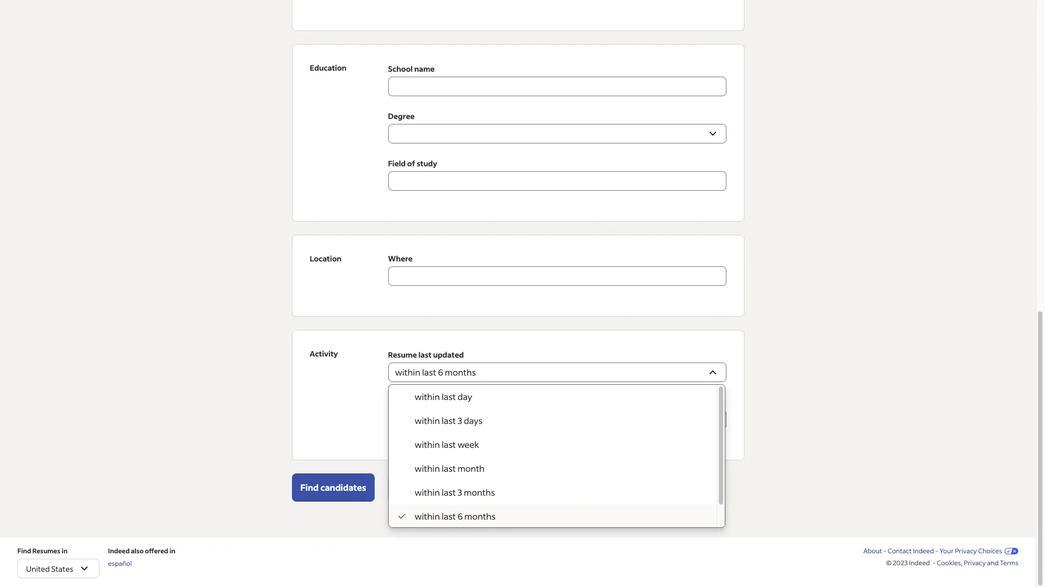 Task type: locate. For each thing, give the bounding box(es) containing it.
privacy
[[955, 547, 977, 555], [964, 559, 986, 567]]

español button
[[108, 559, 132, 569]]

contact indeed link
[[888, 547, 934, 555]]

within last 6 months down resume last updated
[[395, 367, 476, 378]]

1 vertical spatial find
[[17, 547, 31, 555]]

last down resume last updated
[[422, 367, 436, 378]]

within last 6 months
[[395, 367, 476, 378], [415, 511, 496, 522]]

cookies, privacy and terms link
[[937, 559, 1019, 567]]

within last 3 days
[[415, 415, 483, 426]]

within down clear 'button'
[[415, 511, 440, 522]]

activity
[[310, 349, 338, 359]]

work experience group
[[292, 0, 744, 31]]

© 2023 indeed - cookies, privacy and terms
[[886, 559, 1019, 567]]

©
[[886, 559, 892, 567]]

0 vertical spatial privacy
[[955, 547, 977, 555]]

months down the updated at the left
[[445, 367, 476, 378]]

español
[[108, 560, 132, 568]]

3 down within last month
[[458, 487, 462, 498]]

6 down "within last 3 months"
[[458, 511, 463, 522]]

within last 6 months down "within last 3 months"
[[415, 511, 496, 522]]

3 for months
[[458, 487, 462, 498]]

field of study
[[388, 158, 437, 169]]

1 vertical spatial privacy
[[964, 559, 986, 567]]

-
[[884, 547, 886, 555], [935, 547, 938, 555], [933, 559, 936, 567]]

and
[[987, 559, 999, 567]]

6 down the updated at the left
[[438, 367, 443, 378]]

1 vertical spatial 6
[[458, 511, 463, 522]]

within last month
[[415, 463, 485, 474]]

last left the week
[[442, 439, 456, 450]]

1 vertical spatial within last 6 months
[[415, 511, 496, 522]]

0 horizontal spatial in
[[62, 547, 68, 555]]

6 inside within last 6 months dropdown button
[[438, 367, 443, 378]]

about
[[863, 547, 882, 555]]

2 3 from the top
[[458, 487, 462, 498]]

school
[[388, 64, 413, 74]]

months down month
[[464, 487, 495, 498]]

1 where field from the top
[[388, 253, 726, 286]]

indeed inside indeed also offered in español
[[108, 547, 130, 555]]

within last day
[[415, 391, 472, 402]]

resumes
[[32, 547, 60, 555]]

resume
[[388, 350, 417, 360]]

privacy up cookies, privacy and terms link at right
[[955, 547, 977, 555]]

choices
[[978, 547, 1002, 555]]

months inside dropdown button
[[445, 367, 476, 378]]

where field inside field
[[388, 266, 713, 286]]

indeed also offered in español
[[108, 547, 175, 568]]

location
[[310, 253, 342, 264]]

within last 6 months inside 'option'
[[415, 511, 496, 522]]

where
[[388, 253, 413, 264]]

find left resumes
[[17, 547, 31, 555]]

find inside button
[[300, 482, 319, 493]]

last left day at the bottom left of page
[[442, 391, 456, 402]]

within last 6 months option
[[389, 505, 716, 529]]

terms
[[1000, 559, 1019, 567]]

updated
[[433, 350, 464, 360]]

6 inside within last 6 months 'option'
[[458, 511, 463, 522]]

last inside dropdown button
[[422, 367, 436, 378]]

job
[[446, 397, 457, 407]]

0 vertical spatial 3
[[458, 415, 462, 426]]

Where field
[[388, 253, 726, 286], [388, 266, 713, 286]]

0 vertical spatial 6
[[438, 367, 443, 378]]

in
[[62, 547, 68, 555], [170, 547, 175, 555]]

0 horizontal spatial find
[[17, 547, 31, 555]]

find left candidates
[[300, 482, 319, 493]]

school name
[[388, 64, 435, 74]]

resume last updated list box
[[389, 385, 725, 529]]

- left 'cookies,'
[[933, 559, 936, 567]]

find resumes in
[[17, 547, 68, 555]]

months down "within last 3 months"
[[464, 511, 496, 522]]

about - contact indeed -
[[863, 547, 940, 555]]

indeed
[[108, 547, 130, 555], [913, 547, 934, 555], [909, 559, 930, 567]]

months inside 'option'
[[464, 511, 496, 522]]

2 vertical spatial months
[[464, 511, 496, 522]]

3 left days
[[458, 415, 462, 426]]

School name field
[[388, 77, 726, 96]]

Field of study field
[[388, 171, 726, 191]]

in right offered
[[170, 547, 175, 555]]

find for find candidates
[[300, 482, 319, 493]]

find for find resumes in
[[17, 547, 31, 555]]

within down resume
[[395, 367, 420, 378]]

- left your
[[935, 547, 938, 555]]

days
[[464, 415, 483, 426]]

clear button
[[388, 474, 427, 502]]

1 horizontal spatial in
[[170, 547, 175, 555]]

6
[[438, 367, 443, 378], [458, 511, 463, 522]]

offered
[[145, 547, 168, 555]]

indeed up español
[[108, 547, 130, 555]]

0 vertical spatial find
[[300, 482, 319, 493]]

within
[[395, 367, 420, 378], [415, 391, 440, 402], [415, 415, 440, 426], [415, 439, 440, 450], [415, 463, 440, 474], [415, 487, 440, 498], [415, 511, 440, 522]]

3 for days
[[458, 415, 462, 426]]

within last 6 months inside dropdown button
[[395, 367, 476, 378]]

field
[[388, 158, 406, 169]]

within last 6 months button
[[388, 363, 726, 382]]

of
[[407, 158, 415, 169]]

where field for where
[[388, 266, 713, 286]]

find
[[300, 482, 319, 493], [17, 547, 31, 555]]

united states
[[26, 564, 73, 574]]

within down within last month
[[415, 487, 440, 498]]

where field containing where
[[388, 253, 726, 286]]

1 vertical spatial 3
[[458, 487, 462, 498]]

at
[[408, 397, 415, 407]]

privacy down your privacy choices
[[964, 559, 986, 567]]

also
[[131, 547, 144, 555]]

last down within last month
[[442, 487, 456, 498]]

last
[[418, 350, 432, 360], [422, 367, 436, 378], [442, 391, 456, 402], [442, 415, 456, 426], [442, 439, 456, 450], [442, 463, 456, 474], [442, 487, 456, 498], [442, 511, 456, 522]]

last down "within last 3 months"
[[442, 511, 456, 522]]

1 horizontal spatial find
[[300, 482, 319, 493]]

location group
[[292, 235, 744, 317]]

in up states
[[62, 547, 68, 555]]

education
[[310, 63, 347, 73]]

resume last updated
[[388, 350, 464, 360]]

2 where field from the top
[[388, 266, 713, 286]]

- right 'about' "link"
[[884, 547, 886, 555]]

0 vertical spatial within last 6 months
[[395, 367, 476, 378]]

3
[[458, 415, 462, 426], [458, 487, 462, 498]]

within down current
[[415, 415, 440, 426]]

months
[[445, 367, 476, 378], [464, 487, 495, 498], [464, 511, 496, 522]]

0 vertical spatial months
[[445, 367, 476, 378]]

within last week
[[415, 439, 479, 450]]

1 3 from the top
[[458, 415, 462, 426]]

2 in from the left
[[170, 547, 175, 555]]

0 horizontal spatial 6
[[438, 367, 443, 378]]

1 horizontal spatial 6
[[458, 511, 463, 522]]

cookies,
[[937, 559, 963, 567]]



Task type: describe. For each thing, give the bounding box(es) containing it.
study
[[417, 158, 437, 169]]

within left job
[[415, 391, 440, 402]]

your
[[940, 547, 954, 555]]

candidates
[[320, 482, 366, 493]]

name
[[414, 64, 435, 74]]

last right resume
[[418, 350, 432, 360]]

activity group
[[292, 330, 744, 461]]

united states button
[[17, 559, 99, 579]]

day
[[458, 391, 472, 402]]

contact
[[888, 547, 912, 555]]

month
[[458, 463, 485, 474]]

degree
[[388, 111, 415, 121]]

in inside indeed also offered in español
[[170, 547, 175, 555]]

education group
[[292, 44, 744, 222]]

within last 3 months
[[415, 487, 495, 498]]

1 in from the left
[[62, 547, 68, 555]]

time at current job
[[388, 397, 457, 407]]

last left month
[[442, 463, 456, 474]]

your privacy choices link
[[940, 547, 1019, 555]]

week
[[458, 439, 479, 450]]

within inside 'option'
[[415, 511, 440, 522]]

time
[[388, 397, 406, 407]]

where field for location
[[388, 253, 726, 286]]

last down job
[[442, 415, 456, 426]]

last inside 'option'
[[442, 511, 456, 522]]

within down within last 3 days
[[415, 439, 440, 450]]

within up clear
[[415, 463, 440, 474]]

clear
[[397, 482, 419, 493]]

your privacy choices
[[940, 547, 1002, 555]]

current
[[417, 397, 444, 407]]

1 vertical spatial months
[[464, 487, 495, 498]]

find candidates
[[300, 482, 366, 493]]

within inside dropdown button
[[395, 367, 420, 378]]

states
[[51, 564, 73, 574]]

about link
[[863, 547, 882, 555]]

indeed down contact indeed link
[[909, 559, 930, 567]]

united
[[26, 564, 50, 574]]

find candidates button
[[292, 474, 375, 502]]

indeed left your
[[913, 547, 934, 555]]

2023
[[893, 559, 908, 567]]



Task type: vqa. For each thing, say whether or not it's contained in the screenshot.
Cookies,
yes



